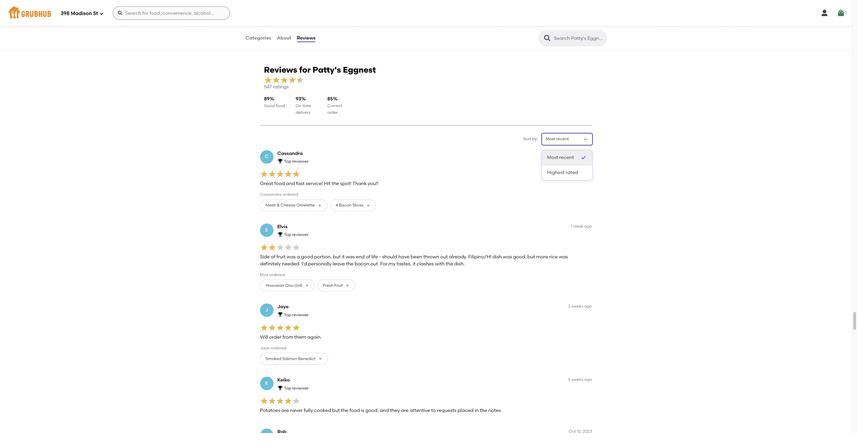 Task type: locate. For each thing, give the bounding box(es) containing it.
top reviewer down keiko
[[284, 386, 309, 391]]

to
[[432, 408, 436, 414]]

caret down icon image
[[583, 137, 589, 142]]

1 top from the top
[[284, 159, 291, 164]]

plus icon image right slices at the left top
[[367, 204, 371, 208]]

0 horizontal spatial elvis
[[260, 273, 268, 277]]

min right 35–50 in the top left of the page
[[388, 23, 395, 28]]

4 reviewer from the top
[[292, 386, 309, 391]]

weeks for will order from them again.
[[572, 304, 584, 309]]

547
[[264, 84, 272, 90]]

1 for 1 week ago
[[571, 224, 573, 229]]

hawaiian
[[266, 283, 284, 288]]

ratings for 547 ratings
[[273, 84, 289, 90]]

benedict
[[298, 357, 316, 362]]

delivery right $5.49
[[386, 29, 401, 34]]

by:
[[533, 137, 538, 141]]

madison
[[71, 10, 92, 16]]

ago right days
[[585, 151, 593, 155]]

the right in on the bottom of the page
[[480, 408, 488, 414]]

ordered: up smoked
[[271, 346, 287, 351]]

trophy icon image right e
[[278, 232, 283, 237]]

are right they
[[401, 408, 409, 414]]

search icon image
[[544, 34, 552, 42]]

jaye for jaye
[[278, 304, 289, 310]]

attentive
[[410, 408, 430, 414]]

of left life
[[366, 254, 371, 260]]

plus icon image inside "meat & cheese omelette" button
[[318, 204, 322, 208]]

cassandra up the meat
[[260, 192, 282, 197]]

top reviewer up them
[[284, 313, 309, 318]]

was right rice
[[559, 254, 568, 260]]

1 vertical spatial it
[[413, 261, 416, 267]]

0 vertical spatial jaye
[[278, 304, 289, 310]]

top right j
[[284, 313, 291, 318]]

cassandra
[[278, 151, 303, 156], [260, 192, 282, 197]]

4 top reviewer from the top
[[284, 386, 309, 391]]

4 trophy icon image from the top
[[278, 386, 283, 391]]

spot!
[[341, 181, 352, 187]]

plus icon image inside smoked salmon benedict button
[[319, 357, 323, 361]]

0 vertical spatial 4
[[571, 151, 574, 155]]

recent inside most recent field
[[557, 137, 569, 141]]

top right e
[[284, 233, 291, 237]]

2 min from the left
[[388, 23, 395, 28]]

4 inside button
[[336, 203, 338, 208]]

0 vertical spatial most
[[546, 137, 556, 141]]

top reviewer for jaye
[[284, 313, 309, 318]]

of
[[271, 254, 276, 260], [366, 254, 371, 260]]

elvis
[[278, 224, 288, 230], [260, 273, 268, 277]]

top reviewer up fast at the left of page
[[284, 159, 309, 164]]

1 horizontal spatial ratings
[[582, 30, 598, 36]]

good, left 'more'
[[514, 254, 527, 260]]

good,
[[514, 254, 527, 260], [366, 408, 379, 414]]

was left the end
[[346, 254, 355, 260]]

elvis down definitely
[[260, 273, 268, 277]]

slices
[[353, 203, 364, 208]]

recent left days
[[560, 155, 575, 160]]

1 vertical spatial most
[[548, 155, 559, 160]]

ratings right 547
[[273, 84, 289, 90]]

delivery inside the 93 on time delivery
[[296, 110, 311, 115]]

plus icon image for 4 bacon slices
[[367, 204, 371, 208]]

1 weeks from the top
[[572, 304, 584, 309]]

1 week ago
[[571, 224, 593, 229]]

time
[[303, 103, 312, 108]]

in
[[475, 408, 479, 414]]

1 horizontal spatial are
[[401, 408, 409, 414]]

0 horizontal spatial min
[[268, 23, 275, 28]]

order down 'correct'
[[328, 110, 338, 115]]

top reviewer
[[284, 159, 309, 164], [284, 233, 309, 237], [284, 313, 309, 318], [284, 386, 309, 391]]

delivery inside 20–35 min $2.99 delivery
[[505, 29, 521, 34]]

1 vertical spatial order
[[269, 335, 282, 340]]

0 vertical spatial ratings
[[582, 30, 598, 36]]

2 vertical spatial ordered:
[[271, 346, 287, 351]]

plus icon image right benedict
[[319, 357, 323, 361]]

filipino/hi
[[469, 254, 492, 260]]

min for 35–50
[[388, 23, 395, 28]]

85 correct order
[[328, 96, 343, 115]]

1 horizontal spatial elvis
[[278, 224, 288, 230]]

top down keiko
[[284, 386, 291, 391]]

1 vertical spatial ratings
[[273, 84, 289, 90]]

1 vertical spatial 1
[[571, 224, 573, 229]]

delivery right $1.49
[[265, 29, 280, 34]]

days
[[575, 151, 584, 155]]

delivery down time
[[296, 110, 311, 115]]

min right 25–40
[[268, 23, 275, 28]]

but right "cooked"
[[332, 408, 340, 414]]

was up needed.
[[287, 254, 296, 260]]

1 trophy icon image from the top
[[278, 158, 283, 164]]

top for cassandra
[[284, 159, 291, 164]]

ordered:
[[283, 192, 299, 197], [269, 273, 286, 277], [271, 346, 287, 351]]

trophy icon image for keiko
[[278, 386, 283, 391]]

0 horizontal spatial jaye
[[260, 346, 270, 351]]

reviews for reviews for patty's eggnest
[[264, 65, 298, 75]]

reviewer up them
[[292, 313, 309, 318]]

1 reviewer from the top
[[292, 159, 309, 164]]

1 for 1
[[846, 10, 847, 16]]

for
[[299, 65, 311, 75]]

top reviewer up the a
[[284, 233, 309, 237]]

was
[[287, 254, 296, 260], [346, 254, 355, 260], [503, 254, 512, 260], [559, 254, 568, 260]]

4 left bacon on the left
[[336, 203, 338, 208]]

2 top from the top
[[284, 233, 291, 237]]

1 horizontal spatial jaye
[[278, 304, 289, 310]]

categories button
[[245, 26, 272, 50]]

0 horizontal spatial 1
[[571, 224, 573, 229]]

plus icon image for meat & cheese omelette
[[318, 204, 322, 208]]

most up highest
[[548, 155, 559, 160]]

from
[[283, 335, 293, 340]]

delivery for 20–35
[[505, 29, 521, 34]]

weeks right 3
[[572, 378, 584, 382]]

out
[[441, 254, 448, 260]]

of up definitely
[[271, 254, 276, 260]]

delivery right '$2.99'
[[505, 29, 521, 34]]

good
[[264, 103, 275, 108]]

1 horizontal spatial it
[[413, 261, 416, 267]]

min inside 35–50 min $5.49 delivery
[[388, 23, 395, 28]]

it up leave
[[342, 254, 345, 260]]

3 min from the left
[[507, 23, 515, 28]]

1 min from the left
[[268, 23, 275, 28]]

most recent
[[546, 137, 569, 141], [548, 155, 575, 160]]

weeks right 2
[[572, 304, 584, 309]]

svg image
[[821, 9, 829, 17], [99, 12, 103, 16]]

highest
[[548, 170, 565, 176]]

order inside 85 correct order
[[328, 110, 338, 115]]

cooked
[[314, 408, 331, 414]]

fruit
[[277, 254, 286, 260]]

4 bacon slices
[[336, 203, 364, 208]]

1 vertical spatial elvis
[[260, 273, 268, 277]]

reviews
[[297, 35, 316, 41], [264, 65, 298, 75]]

salmon
[[283, 357, 298, 362]]

89
[[264, 96, 270, 102]]

1 horizontal spatial and
[[380, 408, 389, 414]]

2 was from the left
[[346, 254, 355, 260]]

life
[[372, 254, 378, 260]]

2 top reviewer from the top
[[284, 233, 309, 237]]

2 of from the left
[[366, 254, 371, 260]]

meat
[[266, 203, 276, 208]]

4 top from the top
[[284, 386, 291, 391]]

cassandra right c
[[278, 151, 303, 156]]

3 top from the top
[[284, 313, 291, 318]]

1 horizontal spatial of
[[366, 254, 371, 260]]

jaye right j
[[278, 304, 289, 310]]

0 vertical spatial ordered:
[[283, 192, 299, 197]]

my
[[389, 261, 396, 267]]

food
[[276, 103, 285, 108], [275, 181, 285, 187], [350, 408, 360, 414]]

1 horizontal spatial order
[[328, 110, 338, 115]]

are
[[282, 408, 289, 414], [401, 408, 409, 414]]

0 vertical spatial recent
[[557, 137, 569, 141]]

ordered: up hawaiian
[[269, 273, 286, 277]]

recent inside most recent option
[[560, 155, 575, 160]]

1 are from the left
[[282, 408, 289, 414]]

elvis for elvis
[[278, 224, 288, 230]]

order
[[328, 110, 338, 115], [269, 335, 282, 340]]

it down been
[[413, 261, 416, 267]]

side of fruit was a good portion, but it was end of life - should have been thrown out already.  filipino/hi dish was good, but more rice was definitely needed.  i'd personally leave the bacon out.  for my tastes, it clashes with the dish.
[[260, 254, 568, 267]]

top reviewer for keiko
[[284, 386, 309, 391]]

bacon
[[355, 261, 370, 267]]

0 horizontal spatial good,
[[366, 408, 379, 414]]

reviewer up the a
[[292, 233, 309, 237]]

delivery inside 25–40 min $1.49 delivery
[[265, 29, 280, 34]]

0 horizontal spatial it
[[342, 254, 345, 260]]

already.
[[449, 254, 468, 260]]

fresh
[[323, 283, 334, 288]]

0 horizontal spatial 4
[[336, 203, 338, 208]]

st
[[93, 10, 98, 16]]

hawaiian ono grill
[[266, 283, 302, 288]]

1
[[846, 10, 847, 16], [571, 224, 573, 229]]

0 vertical spatial order
[[328, 110, 338, 115]]

1 vertical spatial ordered:
[[269, 273, 286, 277]]

1 top reviewer from the top
[[284, 159, 309, 164]]

most recent up most recent option
[[546, 137, 569, 141]]

trophy icon image right j
[[278, 312, 283, 318]]

order up jaye ordered:
[[269, 335, 282, 340]]

1 vertical spatial food
[[275, 181, 285, 187]]

0 horizontal spatial are
[[282, 408, 289, 414]]

plus icon image inside fresh fruit button
[[346, 284, 350, 288]]

1 vertical spatial most recent
[[548, 155, 575, 160]]

4 ago from the top
[[585, 378, 593, 382]]

food left is
[[350, 408, 360, 414]]

svg image
[[838, 9, 846, 17], [118, 10, 123, 16]]

ago for potatoes are never fully cooked but the food is good, and they are attentive to requests placed in the notes
[[585, 378, 593, 382]]

thrown
[[424, 254, 440, 260]]

plus icon image right the fruit
[[346, 284, 350, 288]]

min inside 20–35 min $2.99 delivery
[[507, 23, 515, 28]]

0 horizontal spatial and
[[286, 181, 295, 187]]

delivery inside 35–50 min $5.49 delivery
[[386, 29, 401, 34]]

4 for 4 days ago
[[571, 151, 574, 155]]

week
[[574, 224, 584, 229]]

trophy icon image right c
[[278, 158, 283, 164]]

1 vertical spatial reviews
[[264, 65, 298, 75]]

food up "cassandra ordered:"
[[275, 181, 285, 187]]

hit
[[324, 181, 331, 187]]

have
[[399, 254, 410, 260]]

ago right the week
[[585, 224, 593, 229]]

good, right is
[[366, 408, 379, 414]]

35–50 min $5.49 delivery
[[375, 23, 401, 34]]

ago right 2
[[585, 304, 593, 309]]

4 days ago
[[571, 151, 593, 155]]

the
[[332, 181, 339, 187], [346, 261, 354, 267], [446, 261, 453, 267], [341, 408, 349, 414], [480, 408, 488, 414]]

again.
[[308, 335, 322, 340]]

cheese
[[281, 203, 296, 208]]

plus icon image right omelette
[[318, 204, 322, 208]]

3 reviewer from the top
[[292, 313, 309, 318]]

food right good
[[276, 103, 285, 108]]

1 horizontal spatial good,
[[514, 254, 527, 260]]

sort
[[524, 137, 532, 141]]

for
[[381, 261, 388, 267]]

jaye down will
[[260, 346, 270, 351]]

3 top reviewer from the top
[[284, 313, 309, 318]]

weeks for potatoes are never fully cooked but the food is good, and they are attentive to requests placed in the notes
[[572, 378, 584, 382]]

most recent up highest rated
[[548, 155, 575, 160]]

85
[[328, 96, 333, 102]]

2 trophy icon image from the top
[[278, 232, 283, 237]]

most right 'by:'
[[546, 137, 556, 141]]

reviewer for cassandra
[[292, 159, 309, 164]]

grill
[[295, 283, 302, 288]]

plus icon image right "grill"
[[305, 284, 309, 288]]

1 ago from the top
[[585, 151, 593, 155]]

ratings
[[582, 30, 598, 36], [273, 84, 289, 90]]

plus icon image for hawaiian ono grill
[[305, 284, 309, 288]]

2 ago from the top
[[585, 224, 593, 229]]

3 trophy icon image from the top
[[278, 312, 283, 318]]

1 vertical spatial recent
[[560, 155, 575, 160]]

cassandra ordered:
[[260, 192, 299, 197]]

0 vertical spatial it
[[342, 254, 345, 260]]

3 ago from the top
[[585, 304, 593, 309]]

top for jaye
[[284, 313, 291, 318]]

the left is
[[341, 408, 349, 414]]

1 vertical spatial cassandra
[[260, 192, 282, 197]]

svg image right the st
[[99, 12, 103, 16]]

1 vertical spatial and
[[380, 408, 389, 414]]

2 reviewer from the top
[[292, 233, 309, 237]]

0 vertical spatial and
[[286, 181, 295, 187]]

min right 20–35
[[507, 23, 515, 28]]

was right dish
[[503, 254, 512, 260]]

1 horizontal spatial 4
[[571, 151, 574, 155]]

3 was from the left
[[503, 254, 512, 260]]

plus icon image
[[318, 204, 322, 208], [367, 204, 371, 208], [305, 284, 309, 288], [346, 284, 350, 288], [319, 357, 323, 361]]

0 vertical spatial food
[[276, 103, 285, 108]]

svg image left 1 button
[[821, 9, 829, 17]]

reviewer up fast at the left of page
[[292, 159, 309, 164]]

0 horizontal spatial svg image
[[99, 12, 103, 16]]

1 inside button
[[846, 10, 847, 16]]

trophy icon image for cassandra
[[278, 158, 283, 164]]

plus icon image inside 4 bacon slices button
[[367, 204, 371, 208]]

about
[[277, 35, 291, 41]]

0 vertical spatial elvis
[[278, 224, 288, 230]]

0 vertical spatial cassandra
[[278, 151, 303, 156]]

ordered: for from
[[271, 346, 287, 351]]

$5.49
[[375, 29, 385, 34]]

reviews right about
[[297, 35, 316, 41]]

0 vertical spatial weeks
[[572, 304, 584, 309]]

with
[[435, 261, 445, 267]]

plus icon image inside hawaiian ono grill button
[[305, 284, 309, 288]]

1 horizontal spatial 1
[[846, 10, 847, 16]]

it
[[342, 254, 345, 260], [413, 261, 416, 267]]

4 bacon slices button
[[330, 200, 376, 212]]

most
[[546, 137, 556, 141], [548, 155, 559, 160]]

25–40
[[255, 23, 267, 28]]

0 vertical spatial 1
[[846, 10, 847, 16]]

e
[[266, 227, 268, 233]]

ordered: up meat & cheese omelette
[[283, 192, 299, 197]]

ratings right 299
[[582, 30, 598, 36]]

reviewer for keiko
[[292, 386, 309, 391]]

most recent option
[[542, 150, 593, 165]]

2 weeks from the top
[[572, 378, 584, 382]]

and left fast at the left of page
[[286, 181, 295, 187]]

min for 20–35
[[507, 23, 515, 28]]

recent up most recent option
[[557, 137, 569, 141]]

elvis right e
[[278, 224, 288, 230]]

and left they
[[380, 408, 389, 414]]

4 left days
[[571, 151, 574, 155]]

0 horizontal spatial of
[[271, 254, 276, 260]]

is
[[361, 408, 365, 414]]

1 horizontal spatial min
[[388, 23, 395, 28]]

0 horizontal spatial ratings
[[273, 84, 289, 90]]

0 vertical spatial good,
[[514, 254, 527, 260]]

1 horizontal spatial svg image
[[838, 9, 846, 17]]

reviewer up the never
[[292, 386, 309, 391]]

1 vertical spatial 4
[[336, 203, 338, 208]]

trophy icon image down keiko
[[278, 386, 283, 391]]

0 vertical spatial reviews
[[297, 35, 316, 41]]

4 was from the left
[[559, 254, 568, 260]]

trophy icon image
[[278, 158, 283, 164], [278, 232, 283, 237], [278, 312, 283, 318], [278, 386, 283, 391]]

reviews inside reviews button
[[297, 35, 316, 41]]

min inside 25–40 min $1.49 delivery
[[268, 23, 275, 28]]

2 horizontal spatial min
[[507, 23, 515, 28]]

1 vertical spatial jaye
[[260, 346, 270, 351]]

are left the never
[[282, 408, 289, 414]]

ago right 3
[[585, 378, 593, 382]]

1 vertical spatial weeks
[[572, 378, 584, 382]]

reviews up 547 ratings
[[264, 65, 298, 75]]

Search Patty's Eggnest search field
[[554, 35, 605, 42]]

top right c
[[284, 159, 291, 164]]



Task type: describe. For each thing, give the bounding box(es) containing it.
20–35
[[495, 23, 506, 28]]

food inside 89 good food
[[276, 103, 285, 108]]

meat & cheese omelette
[[266, 203, 315, 208]]

about button
[[277, 26, 292, 50]]

the right leave
[[346, 261, 354, 267]]

out.
[[371, 261, 379, 267]]

end
[[356, 254, 365, 260]]

&
[[277, 203, 280, 208]]

them
[[295, 335, 307, 340]]

portion,
[[314, 254, 332, 260]]

dish
[[493, 254, 502, 260]]

reviewer for jaye
[[292, 313, 309, 318]]

categories
[[246, 35, 271, 41]]

they
[[390, 408, 400, 414]]

20–35 min $2.99 delivery
[[495, 23, 521, 34]]

-
[[379, 254, 381, 260]]

35–50
[[375, 23, 387, 28]]

i'd
[[302, 261, 307, 267]]

3 weeks ago
[[569, 378, 593, 382]]

$1.49
[[255, 29, 264, 34]]

fruit
[[335, 283, 343, 288]]

top for elvis
[[284, 233, 291, 237]]

cassandra for cassandra
[[278, 151, 303, 156]]

omelette
[[297, 203, 315, 208]]

meat & cheese omelette button
[[260, 200, 328, 212]]

2 are from the left
[[401, 408, 409, 414]]

smoked salmon benedict
[[266, 357, 316, 362]]

leave
[[333, 261, 345, 267]]

93
[[296, 96, 301, 102]]

most recent inside option
[[548, 155, 575, 160]]

0 horizontal spatial order
[[269, 335, 282, 340]]

the down out
[[446, 261, 453, 267]]

$2.99
[[495, 29, 504, 34]]

been
[[411, 254, 423, 260]]

jaye ordered:
[[260, 346, 287, 351]]

trophy icon image for jaye
[[278, 312, 283, 318]]

1 of from the left
[[271, 254, 276, 260]]

needed.
[[282, 261, 301, 267]]

0 vertical spatial most recent
[[546, 137, 569, 141]]

eggnest
[[343, 65, 376, 75]]

patty's
[[313, 65, 341, 75]]

correct
[[328, 103, 343, 108]]

keiko
[[278, 378, 290, 383]]

jaye for jaye ordered:
[[260, 346, 270, 351]]

1 button
[[838, 7, 847, 19]]

highest rated
[[548, 170, 579, 176]]

Search for food, convenience, alcohol... search field
[[113, 6, 230, 20]]

1 was from the left
[[287, 254, 296, 260]]

4 for 4 bacon slices
[[336, 203, 338, 208]]

potatoes
[[260, 408, 281, 414]]

delivery for 25–40
[[265, 29, 280, 34]]

most inside option
[[548, 155, 559, 160]]

299 ratings
[[573, 30, 598, 36]]

check icon image
[[581, 154, 587, 161]]

definitely
[[260, 261, 281, 267]]

main navigation navigation
[[0, 0, 853, 26]]

fresh fruit button
[[318, 280, 356, 292]]

elvis for elvis  ordered:
[[260, 273, 268, 277]]

service!
[[306, 181, 323, 187]]

on
[[296, 103, 302, 108]]

3
[[569, 378, 571, 382]]

25–40 min $1.49 delivery
[[255, 23, 280, 34]]

ago for will order from them again.
[[585, 304, 593, 309]]

plus icon image for fresh fruit
[[346, 284, 350, 288]]

most inside field
[[546, 137, 556, 141]]

will order from them again.
[[260, 335, 322, 340]]

93 on time delivery
[[296, 96, 312, 115]]

placed
[[458, 408, 474, 414]]

fully
[[304, 408, 313, 414]]

fresh fruit
[[323, 283, 343, 288]]

reviews for reviews
[[297, 35, 316, 41]]

Sort by: field
[[546, 136, 569, 142]]

will
[[260, 335, 268, 340]]

0 horizontal spatial svg image
[[118, 10, 123, 16]]

ordered: for and
[[283, 192, 299, 197]]

potatoes are never fully cooked but the food is good, and they are attentive to requests placed in the notes
[[260, 408, 501, 414]]

min for 25–40
[[268, 23, 275, 28]]

notes
[[489, 408, 501, 414]]

c
[[265, 154, 269, 160]]

a
[[297, 254, 300, 260]]

reviewer for elvis
[[292, 233, 309, 237]]

ago for great food and fast service! hit the spot! thank you!!
[[585, 151, 593, 155]]

svg image inside 1 button
[[838, 9, 846, 17]]

delivery for 93
[[296, 110, 311, 115]]

2 weeks ago
[[569, 304, 593, 309]]

great food and fast service! hit the spot! thank you!!
[[260, 181, 379, 187]]

personally
[[308, 261, 332, 267]]

reviews button
[[297, 26, 316, 50]]

side
[[260, 254, 270, 260]]

ratings for 299 ratings
[[582, 30, 598, 36]]

but up leave
[[333, 254, 341, 260]]

j
[[265, 308, 268, 313]]

smoked
[[266, 357, 282, 362]]

the right 'hit' at the left top of page
[[332, 181, 339, 187]]

good, inside side of fruit was a good portion, but it was end of life - should have been thrown out already.  filipino/hi dish was good, but more rice was definitely needed.  i'd personally leave the bacon out.  for my tastes, it clashes with the dish.
[[514, 254, 527, 260]]

rice
[[550, 254, 558, 260]]

top reviewer for elvis
[[284, 233, 309, 237]]

dish.
[[455, 261, 465, 267]]

cassandra for cassandra ordered:
[[260, 192, 282, 197]]

clashes
[[417, 261, 434, 267]]

2 vertical spatial food
[[350, 408, 360, 414]]

1 vertical spatial good,
[[366, 408, 379, 414]]

requests
[[437, 408, 457, 414]]

should
[[383, 254, 398, 260]]

k
[[265, 381, 268, 387]]

2
[[569, 304, 571, 309]]

top for keiko
[[284, 386, 291, 391]]

you!!
[[368, 181, 379, 187]]

398 madison st
[[61, 10, 98, 16]]

299
[[573, 30, 581, 36]]

plus icon image for smoked salmon benedict
[[319, 357, 323, 361]]

trophy icon image for elvis
[[278, 232, 283, 237]]

ono
[[285, 283, 294, 288]]

top reviewer for cassandra
[[284, 159, 309, 164]]

1 horizontal spatial svg image
[[821, 9, 829, 17]]

delivery for 35–50
[[386, 29, 401, 34]]

more
[[537, 254, 549, 260]]

but left 'more'
[[528, 254, 536, 260]]

ordered: for fruit
[[269, 273, 286, 277]]

thank
[[353, 181, 367, 187]]

ago for side of fruit was a good portion, but it was end of life - should have been thrown out already.  filipino/hi dish was good, but more rice was definitely needed.  i'd personally leave the bacon out.  for my tastes, it clashes with the dish.
[[585, 224, 593, 229]]

rated
[[566, 170, 579, 176]]

never
[[290, 408, 303, 414]]

fast
[[296, 181, 305, 187]]

bacon
[[339, 203, 352, 208]]

398
[[61, 10, 70, 16]]



Task type: vqa. For each thing, say whether or not it's contained in the screenshot.
leftmost you
no



